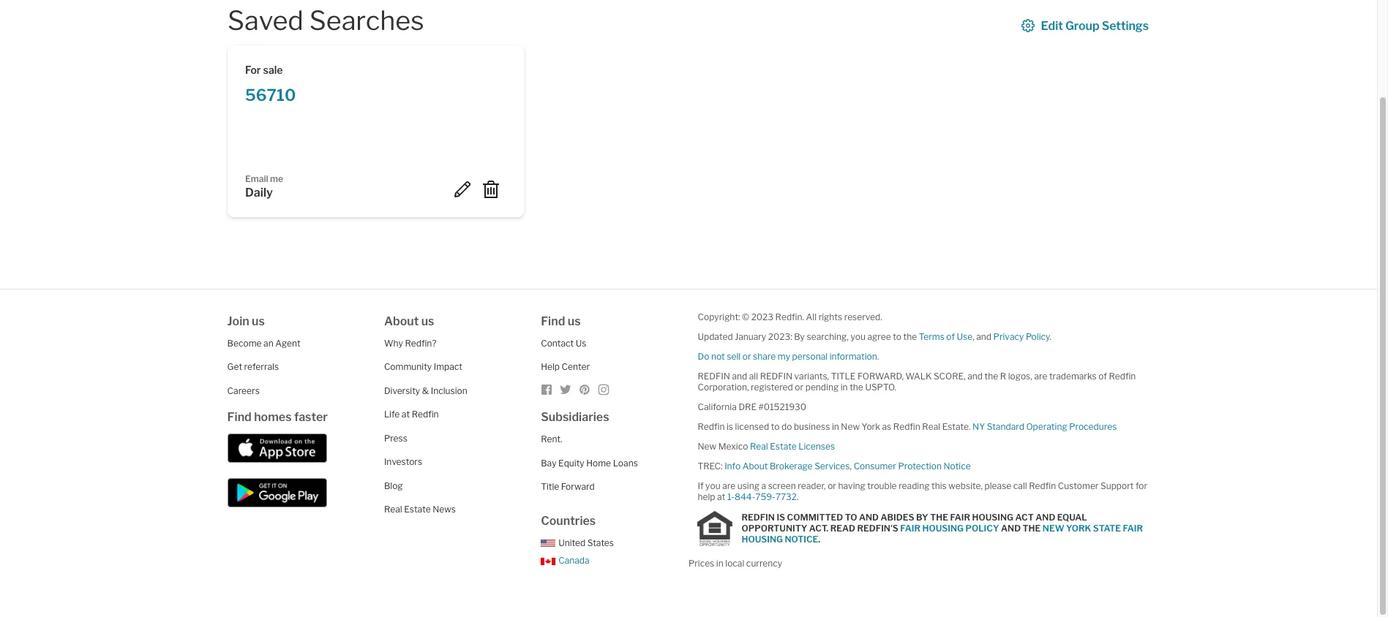 Task type: locate. For each thing, give the bounding box(es) containing it.
an
[[264, 338, 274, 349]]

0 horizontal spatial are
[[723, 481, 736, 492]]

redfin is licensed to do business in new york as redfin real estate. ny standard operating procedures
[[698, 421, 1117, 432]]

and
[[859, 512, 879, 523], [1036, 512, 1056, 523], [1001, 523, 1021, 534]]

estate.
[[943, 421, 971, 432]]

1 vertical spatial real
[[750, 441, 768, 452]]

redfin for and
[[698, 371, 730, 382]]

all
[[749, 371, 758, 382]]

my
[[778, 351, 791, 362]]

find for find homes faster
[[227, 411, 252, 425]]

the
[[930, 512, 949, 523], [1023, 523, 1041, 534]]

1 horizontal spatial ,
[[973, 331, 975, 342]]

info about brokerage services link
[[725, 461, 850, 472]]

real down licensed in the right of the page
[[750, 441, 768, 452]]

information
[[830, 351, 878, 362]]

0 vertical spatial of
[[947, 331, 955, 342]]

real down blog at left
[[384, 504, 402, 515]]

trademarks
[[1050, 371, 1097, 382]]

1 vertical spatial are
[[723, 481, 736, 492]]

0 horizontal spatial us
[[252, 314, 265, 328]]

the right by
[[930, 512, 949, 523]]

0 horizontal spatial you
[[706, 481, 721, 492]]

the
[[904, 331, 917, 342], [985, 371, 999, 382], [850, 382, 864, 393]]

of right trademarks
[[1099, 371, 1107, 382]]

currency
[[747, 558, 783, 569]]

1 vertical spatial of
[[1099, 371, 1107, 382]]

1 vertical spatial to
[[771, 421, 780, 432]]

all
[[806, 311, 817, 322]]

1 horizontal spatial us
[[421, 314, 434, 328]]

0 vertical spatial you
[[851, 331, 866, 342]]

about up 'using'
[[743, 461, 768, 472]]

, up having
[[850, 461, 852, 472]]

variants,
[[795, 371, 829, 382]]

2 horizontal spatial real
[[923, 421, 941, 432]]

why redfin?
[[384, 338, 437, 349]]

news
[[433, 504, 456, 515]]

and right act
[[1036, 512, 1056, 523]]

equal housing opportunity image
[[698, 511, 733, 546]]

at left 1- on the bottom right of the page
[[717, 492, 726, 503]]

home
[[586, 458, 611, 469]]

to left do
[[771, 421, 780, 432]]

group
[[1066, 19, 1100, 33]]

estate down do
[[770, 441, 797, 452]]

the left new
[[1023, 523, 1041, 534]]

or down services
[[828, 481, 837, 492]]

you up information
[[851, 331, 866, 342]]

1 horizontal spatial about
[[743, 461, 768, 472]]

redfin right trademarks
[[1109, 371, 1136, 382]]

call
[[1014, 481, 1028, 492]]

to
[[893, 331, 902, 342], [771, 421, 780, 432]]

new left york
[[841, 421, 860, 432]]

redfin inside the redfin is committed to and abides by the fair housing act and equal opportunity act. read redfin's
[[742, 512, 775, 523]]

careers
[[227, 385, 260, 396]]

us up redfin?
[[421, 314, 434, 328]]

contact
[[541, 338, 574, 349]]

download the redfin app on the apple app store image
[[227, 434, 327, 463]]

1 horizontal spatial find
[[541, 314, 565, 328]]

0 vertical spatial about
[[384, 314, 419, 328]]

. down the 'agree'
[[878, 351, 879, 362]]

1 vertical spatial at
[[717, 492, 726, 503]]

0 horizontal spatial at
[[402, 409, 410, 420]]

new up trec:
[[698, 441, 717, 452]]

or left pending at right
[[795, 382, 804, 393]]

impact
[[434, 362, 463, 373]]

the left uspto.
[[850, 382, 864, 393]]

redfin and all redfin variants, title forward, walk score, and the r logos, are trademarks of redfin corporation, registered or pending in the uspto.
[[698, 371, 1136, 393]]

support
[[1101, 481, 1134, 492]]

join us
[[227, 314, 265, 328]]

find up contact
[[541, 314, 565, 328]]

or inside "if you are using a screen reader, or having trouble reading this website, please call redfin customer support for help at"
[[828, 481, 837, 492]]

1 horizontal spatial real
[[750, 441, 768, 452]]

0 horizontal spatial new
[[698, 441, 717, 452]]

redfin right call
[[1029, 481, 1056, 492]]

1 us from the left
[[252, 314, 265, 328]]

the left "terms"
[[904, 331, 917, 342]]

are left 'using'
[[723, 481, 736, 492]]

updated
[[698, 331, 733, 342]]

use
[[957, 331, 973, 342]]

in inside redfin and all redfin variants, title forward, walk score, and the r logos, are trademarks of redfin corporation, registered or pending in the uspto.
[[841, 382, 848, 393]]

california dre #01521930
[[698, 402, 807, 412]]

0 vertical spatial real
[[923, 421, 941, 432]]

0 vertical spatial find
[[541, 314, 565, 328]]

diversity
[[384, 385, 420, 396]]

help
[[698, 492, 716, 503]]

1 horizontal spatial at
[[717, 492, 726, 503]]

2 horizontal spatial in
[[841, 382, 848, 393]]

join
[[227, 314, 249, 328]]

estate
[[770, 441, 797, 452], [404, 504, 431, 515]]

and right policy
[[1001, 523, 1021, 534]]

redfin down the '1-844-759-7732' link
[[742, 512, 775, 523]]

.
[[1050, 331, 1052, 342], [878, 351, 879, 362], [797, 492, 799, 503], [819, 534, 821, 545]]

1 horizontal spatial housing
[[923, 523, 964, 534]]

estate left news
[[404, 504, 431, 515]]

1 horizontal spatial estate
[[770, 441, 797, 452]]

or right sell
[[743, 351, 751, 362]]

press button
[[384, 433, 408, 444]]

us up us
[[568, 314, 581, 328]]

title forward
[[541, 482, 595, 493]]

0 horizontal spatial the
[[850, 382, 864, 393]]

0 horizontal spatial the
[[930, 512, 949, 523]]

0 horizontal spatial to
[[771, 421, 780, 432]]

not
[[711, 351, 725, 362]]

1 horizontal spatial of
[[1099, 371, 1107, 382]]

0 horizontal spatial about
[[384, 314, 419, 328]]

bay equity home loans button
[[541, 458, 638, 469]]

redfin for is
[[742, 512, 775, 523]]

2 us from the left
[[421, 314, 434, 328]]

in left local
[[717, 558, 724, 569]]

you
[[851, 331, 866, 342], [706, 481, 721, 492]]

us flag image
[[541, 540, 556, 548]]

2 vertical spatial real
[[384, 504, 402, 515]]

redfin inside "if you are using a screen reader, or having trouble reading this website, please call redfin customer support for help at"
[[1029, 481, 1056, 492]]

1-844-759-7732 link
[[728, 492, 797, 503]]

the left the r
[[985, 371, 999, 382]]

redfin right as
[[894, 421, 921, 432]]

contact us
[[541, 338, 587, 349]]

life
[[384, 409, 400, 420]]

prices in local currency
[[689, 558, 783, 569]]

of inside redfin and all redfin variants, title forward, walk score, and the r logos, are trademarks of redfin corporation, registered or pending in the uspto.
[[1099, 371, 1107, 382]]

find down careers
[[227, 411, 252, 425]]

and right to
[[859, 512, 879, 523]]

diversity & inclusion
[[384, 385, 468, 396]]

by
[[916, 512, 929, 523]]

and
[[977, 331, 992, 342], [732, 371, 748, 382], [968, 371, 983, 382]]

edit group settings button
[[1021, 19, 1150, 33]]

2 vertical spatial or
[[828, 481, 837, 492]]

r
[[1001, 371, 1007, 382]]

2 vertical spatial in
[[717, 558, 724, 569]]

us
[[576, 338, 587, 349]]

0 vertical spatial or
[[743, 351, 751, 362]]

0 horizontal spatial housing
[[742, 534, 783, 545]]

1 horizontal spatial new
[[841, 421, 860, 432]]

in
[[841, 382, 848, 393], [832, 421, 839, 432], [717, 558, 724, 569]]

redfin down my
[[760, 371, 793, 382]]

about us
[[384, 314, 434, 328]]

at right life
[[402, 409, 410, 420]]

redfin down not
[[698, 371, 730, 382]]

registered
[[751, 382, 793, 393]]

, left privacy
[[973, 331, 975, 342]]

. right screen
[[797, 492, 799, 503]]

to right the 'agree'
[[893, 331, 902, 342]]

1 horizontal spatial or
[[795, 382, 804, 393]]

1 horizontal spatial fair
[[950, 512, 971, 523]]

york
[[1067, 523, 1092, 534]]

careers button
[[227, 385, 260, 396]]

is
[[777, 512, 785, 523]]

investors
[[384, 457, 422, 468]]

standard
[[987, 421, 1025, 432]]

you right if
[[706, 481, 721, 492]]

licensed
[[735, 421, 769, 432]]

get referrals button
[[227, 362, 279, 373]]

about
[[384, 314, 419, 328], [743, 461, 768, 472]]

of left use
[[947, 331, 955, 342]]

&
[[422, 385, 429, 396]]

redfin.
[[776, 311, 804, 322]]

canadian flag image
[[541, 558, 556, 566]]

0 vertical spatial new
[[841, 421, 860, 432]]

become an agent button
[[227, 338, 301, 349]]

copyright:
[[698, 311, 740, 322]]

protection
[[898, 461, 942, 472]]

you inside "if you are using a screen reader, or having trouble reading this website, please call redfin customer support for help at"
[[706, 481, 721, 492]]

1 vertical spatial estate
[[404, 504, 431, 515]]

0 horizontal spatial find
[[227, 411, 252, 425]]

consumer protection notice link
[[854, 461, 971, 472]]

0 horizontal spatial or
[[743, 351, 751, 362]]

3 us from the left
[[568, 314, 581, 328]]

are right logos,
[[1035, 371, 1048, 382]]

0 horizontal spatial ,
[[850, 461, 852, 472]]

2 horizontal spatial fair
[[1123, 523, 1143, 534]]

licenses
[[799, 441, 835, 452]]

are inside redfin and all redfin variants, title forward, walk score, and the r logos, are trademarks of redfin corporation, registered or pending in the uspto.
[[1035, 371, 1048, 382]]

1 horizontal spatial in
[[832, 421, 839, 432]]

and left "all"
[[732, 371, 748, 382]]

title
[[541, 482, 559, 493]]

find
[[541, 314, 565, 328], [227, 411, 252, 425]]

about up why
[[384, 314, 419, 328]]

united
[[559, 538, 586, 549]]

1 vertical spatial you
[[706, 481, 721, 492]]

real left estate.
[[923, 421, 941, 432]]

0 vertical spatial in
[[841, 382, 848, 393]]

privacy policy link
[[994, 331, 1050, 342]]

bay equity home loans
[[541, 458, 638, 469]]

1-
[[728, 492, 735, 503]]

0 horizontal spatial and
[[859, 512, 879, 523]]

0 horizontal spatial in
[[717, 558, 724, 569]]

1 horizontal spatial are
[[1035, 371, 1048, 382]]

in right business
[[832, 421, 839, 432]]

1 vertical spatial about
[[743, 461, 768, 472]]

help
[[541, 362, 560, 373]]

2 horizontal spatial or
[[828, 481, 837, 492]]

2023
[[752, 311, 774, 322]]

2 horizontal spatial housing
[[972, 512, 1014, 523]]

in right pending at right
[[841, 382, 848, 393]]

us right the join
[[252, 314, 265, 328]]

2 horizontal spatial us
[[568, 314, 581, 328]]

1 vertical spatial find
[[227, 411, 252, 425]]

email
[[245, 173, 268, 184]]

referrals
[[244, 362, 279, 373]]

saved searches
[[228, 4, 424, 37]]

0 vertical spatial are
[[1035, 371, 1048, 382]]

redfin instagram image
[[598, 384, 610, 396]]

help center button
[[541, 362, 590, 373]]

0 vertical spatial to
[[893, 331, 902, 342]]

1 vertical spatial or
[[795, 382, 804, 393]]

the inside the redfin is committed to and abides by the fair housing act and equal opportunity act. read redfin's
[[930, 512, 949, 523]]

edit
[[1041, 19, 1063, 33]]

0 horizontal spatial of
[[947, 331, 955, 342]]



Task type: vqa. For each thing, say whether or not it's contained in the screenshot.
BECOME AN AGENT Button
yes



Task type: describe. For each thing, give the bounding box(es) containing it.
new mexico real estate licenses
[[698, 441, 835, 452]]

inclusion
[[431, 385, 468, 396]]

become an agent
[[227, 338, 301, 349]]

rights
[[819, 311, 843, 322]]

redfin down &
[[412, 409, 439, 420]]

1 horizontal spatial you
[[851, 331, 866, 342]]

having
[[839, 481, 866, 492]]

canada
[[559, 556, 590, 567]]

united states
[[559, 538, 614, 549]]

community impact
[[384, 362, 463, 373]]

to
[[845, 512, 857, 523]]

email me daily
[[245, 173, 283, 200]]

housing inside new york state fair housing notice
[[742, 534, 783, 545]]

title
[[831, 371, 856, 382]]

is
[[727, 421, 733, 432]]

for
[[245, 63, 261, 76]]

at inside "if you are using a screen reader, or having trouble reading this website, please call redfin customer support for help at"
[[717, 492, 726, 503]]

diversity & inclusion button
[[384, 385, 468, 396]]

consumer
[[854, 461, 897, 472]]

0 horizontal spatial estate
[[404, 504, 431, 515]]

score,
[[934, 371, 966, 382]]

uspto.
[[866, 382, 897, 393]]

844-
[[735, 492, 756, 503]]

blog
[[384, 481, 403, 492]]

forward,
[[858, 371, 904, 382]]

title forward button
[[541, 482, 595, 493]]

prices
[[689, 558, 715, 569]]

help center
[[541, 362, 590, 373]]

us for find us
[[568, 314, 581, 328]]

privacy
[[994, 331, 1024, 342]]

sale
[[263, 63, 283, 76]]

website,
[[949, 481, 983, 492]]

new york state fair housing notice
[[742, 523, 1143, 545]]

business
[[794, 421, 830, 432]]

redfin facebook image
[[541, 384, 553, 396]]

rent.
[[541, 434, 563, 445]]

searches
[[309, 4, 424, 37]]

notice
[[785, 534, 819, 545]]

subsidiaries
[[541, 411, 609, 425]]

1 horizontal spatial the
[[904, 331, 917, 342]]

do not sell or share my personal information .
[[698, 351, 879, 362]]

if you are using a screen reader, or having trouble reading this website, please call redfin customer support for help at
[[698, 481, 1148, 503]]

1 vertical spatial ,
[[850, 461, 852, 472]]

get referrals
[[227, 362, 279, 373]]

0 vertical spatial estate
[[770, 441, 797, 452]]

california
[[698, 402, 737, 412]]

1 horizontal spatial and
[[1001, 523, 1021, 534]]

1 vertical spatial new
[[698, 441, 717, 452]]

states
[[588, 538, 614, 549]]

as
[[882, 421, 892, 432]]

contact us button
[[541, 338, 587, 349]]

reader,
[[798, 481, 826, 492]]

fair housing policy link
[[901, 523, 1000, 534]]

0 vertical spatial at
[[402, 409, 410, 420]]

are inside "if you are using a screen reader, or having trouble reading this website, please call redfin customer support for help at"
[[723, 481, 736, 492]]

trec: info about brokerage services , consumer protection notice
[[698, 461, 971, 472]]

share
[[753, 351, 776, 362]]

2 horizontal spatial and
[[1036, 512, 1056, 523]]

redfin twitter image
[[560, 384, 572, 396]]

759-
[[756, 492, 776, 503]]

1 vertical spatial in
[[832, 421, 839, 432]]

if
[[698, 481, 704, 492]]

brokerage
[[770, 461, 813, 472]]

us for about us
[[421, 314, 434, 328]]

0 vertical spatial ,
[[973, 331, 975, 342]]

why redfin? button
[[384, 338, 437, 349]]

canada link
[[541, 556, 590, 567]]

homes
[[254, 411, 292, 425]]

a
[[762, 481, 766, 492]]

56710
[[245, 85, 296, 104]]

find for find us
[[541, 314, 565, 328]]

0 horizontal spatial real
[[384, 504, 402, 515]]

agree
[[868, 331, 891, 342]]

edit group settings
[[1041, 19, 1149, 33]]

7732
[[776, 492, 797, 503]]

life at redfin button
[[384, 409, 439, 420]]

redfin's
[[858, 523, 899, 534]]

fair inside the redfin is committed to and abides by the fair housing act and equal opportunity act. read redfin's
[[950, 512, 971, 523]]

policy
[[966, 523, 1000, 534]]

and right score,
[[968, 371, 983, 382]]

housing inside the redfin is committed to and abides by the fair housing act and equal opportunity act. read redfin's
[[972, 512, 1014, 523]]

©
[[742, 311, 750, 322]]

or inside redfin and all redfin variants, title forward, walk score, and the r logos, are trademarks of redfin corporation, registered or pending in the uspto.
[[795, 382, 804, 393]]

. right privacy
[[1050, 331, 1052, 342]]

1 horizontal spatial to
[[893, 331, 902, 342]]

loans
[[613, 458, 638, 469]]

read
[[831, 523, 856, 534]]

by
[[794, 331, 805, 342]]

us for join us
[[252, 314, 265, 328]]

redfin inside redfin and all redfin variants, title forward, walk score, and the r logos, are trademarks of redfin corporation, registered or pending in the uspto.
[[1109, 371, 1136, 382]]

trouble
[[868, 481, 897, 492]]

agent
[[275, 338, 301, 349]]

please
[[985, 481, 1012, 492]]

operating
[[1027, 421, 1068, 432]]

using
[[738, 481, 760, 492]]

1 horizontal spatial the
[[1023, 523, 1041, 534]]

download the redfin app from the google play store image
[[227, 478, 327, 508]]

corporation,
[[698, 382, 749, 393]]

equal
[[1058, 512, 1088, 523]]

2 horizontal spatial the
[[985, 371, 999, 382]]

procedures
[[1070, 421, 1117, 432]]

terms of use link
[[919, 331, 973, 342]]

fair inside new york state fair housing notice
[[1123, 523, 1143, 534]]

local
[[726, 558, 745, 569]]

redfin left is
[[698, 421, 725, 432]]

0 horizontal spatial fair
[[901, 523, 921, 534]]

for sale
[[245, 63, 283, 76]]

fair housing policy and the
[[901, 523, 1043, 534]]

redfin is committed to and abides by the fair housing act and equal opportunity act. read redfin's
[[742, 512, 1088, 534]]

redfin pinterest image
[[579, 384, 591, 396]]

for
[[1136, 481, 1148, 492]]

ny
[[973, 421, 986, 432]]

equity
[[559, 458, 585, 469]]

. down committed
[[819, 534, 821, 545]]

services
[[815, 461, 850, 472]]

rent. button
[[541, 434, 563, 445]]

and right use
[[977, 331, 992, 342]]

york
[[862, 421, 881, 432]]



